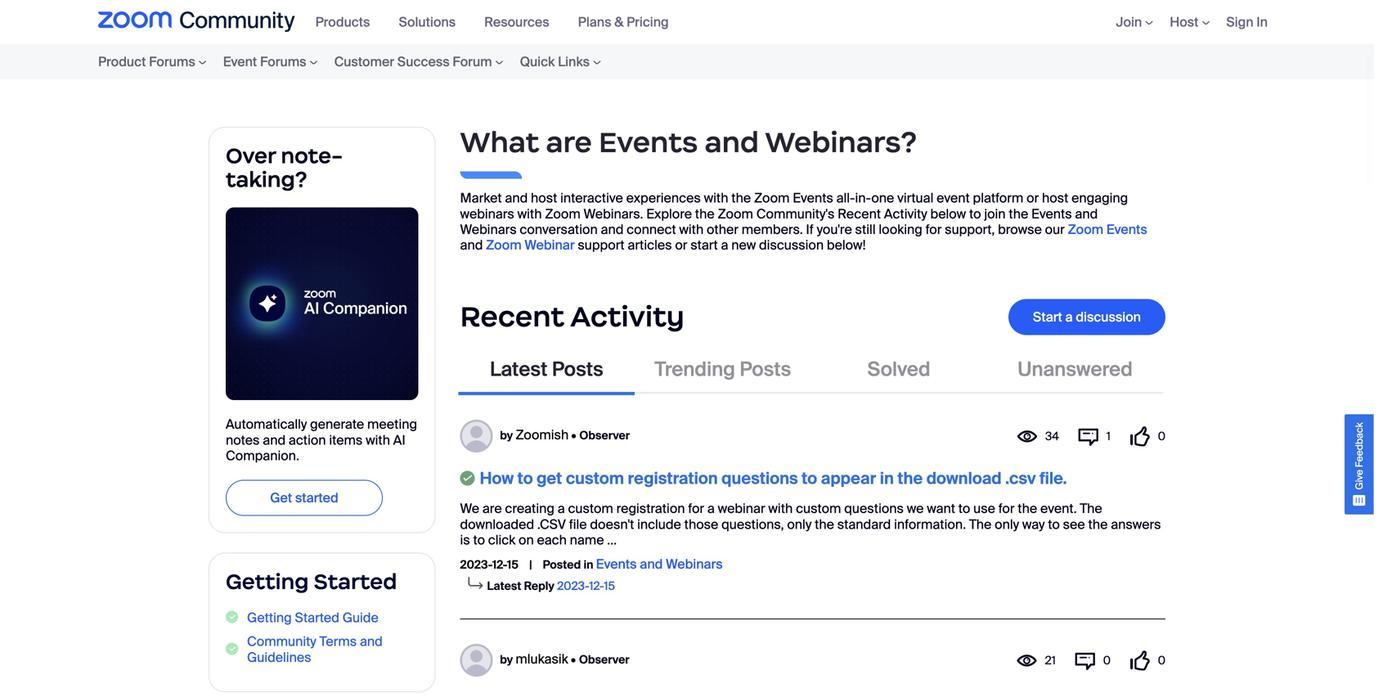 Task type: describe. For each thing, give the bounding box(es) containing it.
event.
[[1041, 500, 1077, 517]]

plans & pricing link
[[578, 13, 681, 31]]

get started
[[270, 489, 339, 507]]

|
[[530, 557, 532, 572]]

explore
[[647, 205, 692, 222]]

the up the start
[[695, 205, 715, 222]]

connect
[[627, 221, 676, 238]]

0 for mlukasik
[[1159, 653, 1166, 668]]

menu bar containing products
[[307, 0, 690, 44]]

sign
[[1227, 13, 1254, 31]]

host link
[[1170, 13, 1211, 31]]

product forums link
[[98, 44, 215, 79]]

each
[[537, 532, 567, 549]]

virtual
[[898, 190, 934, 207]]

the up "other"
[[732, 190, 751, 207]]

by for mlukasik
[[500, 652, 513, 667]]

product forums
[[98, 53, 195, 70]]

product
[[98, 53, 146, 70]]

over note- taking?
[[226, 142, 343, 193]]

webinars inside the 2023-12-15 | posted in events and webinars latest reply 2023-12-15
[[666, 555, 723, 573]]

sign in link
[[1227, 13, 1268, 31]]

all-
[[837, 190, 856, 207]]

with up zoom webinar link
[[518, 205, 542, 222]]

events and webinars
[[334, 66, 444, 81]]

download
[[927, 468, 1002, 489]]

webinars inside the market and host interactive experiences with the zoom events all-in-one virtual event platform or host engaging webinars with zoom webinars. explore the zoom community's recent activity below to join the events and webinars conversation and connect with other members. if you're still looking for support, browse our
[[460, 221, 517, 238]]

reply
[[524, 579, 555, 594]]

1 horizontal spatial 15
[[604, 579, 615, 594]]

activity inside the market and host interactive experiences with the zoom events all-in-one virtual event platform or host engaging webinars with zoom webinars. explore the zoom community's recent activity below to join the events and webinars conversation and connect with other members. if you're still looking for support, browse our
[[884, 205, 928, 222]]

webinars?
[[765, 124, 917, 160]]

by for zoomish
[[500, 428, 513, 443]]

market
[[460, 190, 502, 207]]

webinar
[[718, 500, 766, 517]]

latest posts
[[490, 357, 604, 382]]

community terms and guidelines link
[[247, 633, 419, 666]]

with inside automatically generate meeting notes and action items with ai companion.
[[366, 432, 390, 449]]

.csv
[[538, 516, 566, 533]]

taking?
[[226, 166, 307, 193]]

registration inside we are creating a custom registration for a webinar with custom questions we want to use for the event. the downloaded .csv file doesn't include those questions, only the standard information. the only way to see the answers is to click on each name ...
[[617, 500, 685, 517]]

mlukasik link
[[516, 651, 569, 668]]

0 horizontal spatial activity
[[571, 299, 685, 334]]

use
[[974, 500, 996, 517]]

0 horizontal spatial for
[[688, 500, 705, 517]]

zoom webinar link
[[486, 237, 578, 254]]

2 host from the left
[[1043, 190, 1069, 207]]

if
[[806, 221, 814, 238]]

those
[[685, 516, 719, 533]]

downloaded
[[460, 516, 534, 533]]

to inside the market and host interactive experiences with the zoom events all-in-one virtual event platform or host engaging webinars with zoom webinars. explore the zoom community's recent activity below to join the events and webinars conversation and connect with other members. if you're still looking for support, browse our
[[970, 205, 982, 222]]

events up experiences
[[599, 124, 698, 160]]

list containing zoom
[[209, 53, 1102, 94]]

terms
[[320, 633, 357, 650]]

in inside the 2023-12-15 | posted in events and webinars latest reply 2023-12-15
[[584, 557, 594, 572]]

companion.
[[226, 447, 299, 464]]

custom up name
[[568, 500, 614, 517]]

webinars.
[[584, 205, 644, 222]]

0 vertical spatial webinars
[[395, 66, 444, 81]]

getting started heading
[[226, 568, 419, 595]]

and inside the 2023-12-15 | posted in events and webinars latest reply 2023-12-15
[[640, 555, 663, 573]]

start
[[691, 237, 718, 254]]

products link inside list
[[262, 66, 311, 81]]

0 vertical spatial 12-
[[493, 557, 507, 572]]

zoomish image
[[460, 420, 493, 453]]

engaging
[[1072, 190, 1129, 207]]

standard
[[838, 516, 891, 533]]

host
[[1170, 13, 1199, 31]]

recent inside the market and host interactive experiences with the zoom events all-in-one virtual event platform or host engaging webinars with zoom webinars. explore the zoom community's recent activity below to join the events and webinars conversation and connect with other members. if you're still looking for support, browse our
[[838, 205, 881, 222]]

forum
[[453, 53, 492, 70]]

zoom down community.title image
[[209, 66, 240, 81]]

to left appear
[[802, 468, 818, 489]]

menu bar containing join
[[1092, 0, 1277, 44]]

conversation
[[520, 221, 598, 238]]

name
[[570, 532, 604, 549]]

click
[[488, 532, 516, 549]]

events and webinars link
[[596, 555, 723, 573]]

0 vertical spatial questions
[[722, 468, 798, 489]]

community
[[247, 633, 316, 650]]

observer for zoomish
[[580, 428, 630, 443]]

how to get custom registration questions to appear in the download .csv file. link
[[480, 468, 1068, 489]]

events left success
[[334, 66, 369, 81]]

include
[[638, 516, 682, 533]]

the up we
[[898, 468, 923, 489]]

appear
[[821, 468, 877, 489]]

solutions
[[399, 13, 456, 31]]

generate
[[310, 416, 364, 433]]

zoom up members.
[[754, 190, 790, 207]]

by zoomish • observer
[[500, 426, 630, 443]]

event
[[223, 53, 257, 70]]

posted
[[543, 557, 581, 572]]

interactive
[[561, 190, 623, 207]]

in-
[[856, 190, 872, 207]]

webinar
[[525, 237, 575, 254]]

to left use
[[959, 500, 971, 517]]

1 vertical spatial products
[[262, 66, 311, 81]]

getting started guide link
[[247, 609, 379, 626]]

1 only from the left
[[788, 516, 812, 533]]

we
[[460, 500, 480, 517]]

community's
[[757, 205, 835, 222]]

are for creating
[[483, 500, 502, 517]]

quick
[[520, 53, 555, 70]]

start
[[1033, 308, 1063, 326]]

community.title image
[[98, 11, 295, 33]]

over
[[226, 142, 276, 169]]

custom right the get
[[566, 468, 624, 489]]

still
[[856, 221, 876, 238]]

events inside the 2023-12-15 | posted in events and webinars latest reply 2023-12-15
[[596, 555, 637, 573]]

support,
[[945, 221, 995, 238]]

event
[[937, 190, 970, 207]]

platform
[[973, 190, 1024, 207]]

automatically generate meeting notes and action items with ai companion.
[[226, 416, 417, 464]]

pricing
[[627, 13, 669, 31]]

looking
[[879, 221, 923, 238]]

action
[[289, 432, 326, 449]]

• for mlukasik
[[571, 652, 576, 667]]

we
[[907, 500, 924, 517]]

join
[[985, 205, 1006, 222]]

zoom link
[[209, 66, 240, 81]]

0 vertical spatial registration
[[628, 468, 718, 489]]

event forums link
[[215, 44, 326, 79]]

forums for event forums
[[260, 53, 307, 70]]

the down .csv on the right bottom of the page
[[1018, 500, 1038, 517]]

you're
[[817, 221, 853, 238]]

21
[[1045, 653, 1056, 668]]



Task type: locate. For each thing, give the bounding box(es) containing it.
1 vertical spatial in
[[584, 557, 594, 572]]

meeting
[[367, 416, 417, 433]]

host up conversation
[[531, 190, 558, 207]]

2023-12-15 | posted in events and webinars latest reply 2023-12-15
[[460, 555, 723, 594]]

registration up the ...
[[617, 500, 685, 517]]

only right questions, at the bottom
[[788, 516, 812, 533]]

• inside by zoomish • observer
[[571, 428, 577, 443]]

activity down articles
[[571, 299, 685, 334]]

15 down the ...
[[604, 579, 615, 594]]

webinars down market
[[460, 221, 517, 238]]

by mlukasik • observer
[[500, 651, 630, 668]]

solved
[[868, 357, 931, 382]]

2 posts from the left
[[740, 357, 791, 382]]

for inside the market and host interactive experiences with the zoom events all-in-one virtual event platform or host engaging webinars with zoom webinars. explore the zoom community's recent activity below to join the events and webinars conversation and connect with other members. if you're still looking for support, browse our
[[926, 221, 942, 238]]

forums right event on the left of the page
[[260, 53, 307, 70]]

1 vertical spatial 12-
[[589, 579, 604, 594]]

menu bar
[[307, 0, 690, 44], [1092, 0, 1277, 44], [65, 44, 642, 79]]

what
[[460, 124, 540, 160]]

new
[[732, 237, 756, 254]]

0 horizontal spatial products
[[262, 66, 311, 81]]

latest left reply at bottom
[[487, 579, 522, 594]]

1 host from the left
[[531, 190, 558, 207]]

0 vertical spatial recent
[[838, 205, 881, 222]]

host up the our
[[1043, 190, 1069, 207]]

products up customer
[[316, 13, 370, 31]]

webinars down those
[[666, 555, 723, 573]]

only left the way
[[995, 516, 1020, 533]]

1
[[1107, 429, 1111, 444]]

0 vertical spatial 2023-
[[460, 557, 493, 572]]

for right the looking
[[926, 221, 942, 238]]

1 horizontal spatial webinars
[[460, 221, 517, 238]]

webinars
[[460, 205, 515, 222]]

to right is
[[473, 532, 485, 549]]

0 vertical spatial by
[[500, 428, 513, 443]]

&
[[615, 13, 624, 31]]

discussion right start in the right top of the page
[[1076, 308, 1142, 326]]

what are events and webinars?
[[460, 124, 917, 160]]

0 vertical spatial discussion
[[759, 237, 824, 254]]

events
[[334, 66, 369, 81], [599, 124, 698, 160], [793, 190, 834, 207], [1032, 205, 1073, 222], [1107, 221, 1148, 238], [596, 555, 637, 573]]

sign in
[[1227, 13, 1268, 31]]

notes
[[226, 432, 260, 449]]

• inside by mlukasik • observer
[[571, 652, 576, 667]]

zoom right the our
[[1068, 221, 1104, 238]]

the left standard
[[815, 516, 835, 533]]

success
[[398, 53, 450, 70]]

plans
[[578, 13, 612, 31]]

experiences
[[627, 190, 701, 207]]

information.
[[895, 516, 967, 533]]

1 vertical spatial discussion
[[1076, 308, 1142, 326]]

2 by from the top
[[500, 652, 513, 667]]

customer
[[334, 53, 394, 70]]

file.
[[1040, 468, 1068, 489]]

• for zoomish
[[571, 428, 577, 443]]

observer for mlukasik
[[579, 652, 630, 667]]

the right see
[[1089, 516, 1108, 533]]

1 by from the top
[[500, 428, 513, 443]]

1 vertical spatial or
[[675, 237, 688, 254]]

1 vertical spatial questions
[[845, 500, 904, 517]]

to left see
[[1049, 516, 1060, 533]]

1 vertical spatial recent
[[460, 299, 565, 334]]

guide
[[343, 609, 379, 626]]

are up interactive
[[546, 124, 592, 160]]

zoom events link
[[1065, 221, 1148, 238]]

0 horizontal spatial are
[[483, 500, 502, 517]]

in right appear
[[880, 468, 894, 489]]

a left new
[[721, 237, 729, 254]]

1 vertical spatial by
[[500, 652, 513, 667]]

to left the get
[[518, 468, 533, 489]]

1 horizontal spatial only
[[995, 516, 1020, 533]]

0 horizontal spatial in
[[584, 557, 594, 572]]

our
[[1046, 221, 1065, 238]]

0 vertical spatial activity
[[884, 205, 928, 222]]

0 horizontal spatial only
[[788, 516, 812, 533]]

1 horizontal spatial products
[[316, 13, 370, 31]]

• right zoomish
[[571, 428, 577, 443]]

the right want at bottom right
[[970, 516, 992, 533]]

posts right trending
[[740, 357, 791, 382]]

for
[[926, 221, 942, 238], [688, 500, 705, 517], [999, 500, 1015, 517]]

are right we
[[483, 500, 502, 517]]

custom
[[566, 468, 624, 489], [568, 500, 614, 517], [796, 500, 842, 517]]

1 horizontal spatial host
[[1043, 190, 1069, 207]]

list
[[209, 53, 1102, 94]]

custom down appear
[[796, 500, 842, 517]]

or left the start
[[675, 237, 688, 254]]

products link right event on the left of the page
[[262, 66, 311, 81]]

activity left below
[[884, 205, 928, 222]]

1 forums from the left
[[149, 53, 195, 70]]

1 horizontal spatial in
[[880, 468, 894, 489]]

1 vertical spatial observer
[[579, 652, 630, 667]]

1 vertical spatial •
[[571, 652, 576, 667]]

by inside by mlukasik • observer
[[500, 652, 513, 667]]

1 vertical spatial started
[[295, 609, 340, 626]]

mlukasik image
[[460, 644, 493, 677]]

posts down recent activity
[[552, 357, 604, 382]]

observer right 'mlukasik'
[[579, 652, 630, 667]]

...
[[607, 532, 617, 549]]

latest up zoomish
[[490, 357, 548, 382]]

the
[[1080, 500, 1103, 517], [970, 516, 992, 533]]

a inside zoom events and zoom webinar support articles or start a new discussion below!
[[721, 237, 729, 254]]

get started link
[[226, 480, 383, 516]]

12- down name
[[589, 579, 604, 594]]

in up 2023-12-15 link at the left of the page
[[584, 557, 594, 572]]

15 left |
[[507, 557, 519, 572]]

• right mlukasik link
[[571, 652, 576, 667]]

links
[[558, 53, 590, 70]]

getting inside getting started guide community terms and guidelines
[[247, 609, 292, 626]]

2023- down is
[[460, 557, 493, 572]]

started up 'guide'
[[314, 568, 397, 595]]

discussion down community's
[[759, 237, 824, 254]]

are
[[546, 124, 592, 160], [483, 500, 502, 517]]

0 horizontal spatial 15
[[507, 557, 519, 572]]

1 vertical spatial registration
[[617, 500, 685, 517]]

1 horizontal spatial for
[[926, 221, 942, 238]]

2 forums from the left
[[260, 53, 307, 70]]

items
[[329, 432, 363, 449]]

are for events
[[546, 124, 592, 160]]

and
[[372, 66, 392, 81], [705, 124, 759, 160], [505, 190, 528, 207], [1076, 205, 1098, 222], [601, 221, 624, 238], [460, 237, 483, 254], [263, 432, 286, 449], [640, 555, 663, 573], [360, 633, 383, 650]]

and inside getting started guide community terms and guidelines
[[360, 633, 383, 650]]

with up "other"
[[704, 190, 729, 207]]

events up if
[[793, 190, 834, 207]]

1 horizontal spatial the
[[1080, 500, 1103, 517]]

with down how to get custom registration questions to appear in the download .csv file. link in the bottom of the page
[[769, 500, 793, 517]]

1 vertical spatial products link
[[262, 66, 311, 81]]

resources
[[485, 13, 550, 31]]

0 horizontal spatial 12-
[[493, 557, 507, 572]]

0 horizontal spatial discussion
[[759, 237, 824, 254]]

registration
[[628, 468, 718, 489], [617, 500, 685, 517]]

customer success forum
[[334, 53, 492, 70]]

note-
[[281, 142, 343, 169]]

get
[[537, 468, 562, 489]]

the right join at top
[[1009, 205, 1029, 222]]

questions down appear
[[845, 500, 904, 517]]

events down engaging
[[1107, 221, 1148, 238]]

34
[[1046, 429, 1060, 444]]

2 only from the left
[[995, 516, 1020, 533]]

observer inside by zoomish • observer
[[580, 428, 630, 443]]

1 vertical spatial 15
[[604, 579, 615, 594]]

discussion
[[759, 237, 824, 254], [1076, 308, 1142, 326]]

0 horizontal spatial 2023-
[[460, 557, 493, 572]]

0 vertical spatial are
[[546, 124, 592, 160]]

or inside zoom events and zoom webinar support articles or start a new discussion below!
[[675, 237, 688, 254]]

discussion inside zoom events and zoom webinar support articles or start a new discussion below!
[[759, 237, 824, 254]]

2 horizontal spatial webinars
[[666, 555, 723, 573]]

for right use
[[999, 500, 1015, 517]]

recent activity
[[460, 299, 685, 334]]

how
[[480, 468, 514, 489]]

zoom down the webinars in the top left of the page
[[486, 237, 522, 254]]

15
[[507, 557, 519, 572], [604, 579, 615, 594]]

0 horizontal spatial forums
[[149, 53, 195, 70]]

1 horizontal spatial recent
[[838, 205, 881, 222]]

getting up community at the left bottom
[[247, 609, 292, 626]]

1 horizontal spatial posts
[[740, 357, 791, 382]]

by right zoomish icon
[[500, 428, 513, 443]]

0 vertical spatial started
[[314, 568, 397, 595]]

0 horizontal spatial questions
[[722, 468, 798, 489]]

events down the ...
[[596, 555, 637, 573]]

0 horizontal spatial posts
[[552, 357, 604, 382]]

1 vertical spatial 2023-
[[557, 579, 589, 594]]

and inside automatically generate meeting notes and action items with ai companion.
[[263, 432, 286, 449]]

2023- down posted
[[557, 579, 589, 594]]

getting for getting started guide community terms and guidelines
[[247, 609, 292, 626]]

1 horizontal spatial activity
[[884, 205, 928, 222]]

questions inside we are creating a custom registration for a webinar with custom questions we want to use for the event. the downloaded .csv file doesn't include those questions, only the standard information. the only way to see the answers is to click on each name ...
[[845, 500, 904, 517]]

or inside the market and host interactive experiences with the zoom events all-in-one virtual event platform or host engaging webinars with zoom webinars. explore the zoom community's recent activity below to join the events and webinars conversation and connect with other members. if you're still looking for support, browse our
[[1027, 190, 1039, 207]]

with left the ai
[[366, 432, 390, 449]]

products link
[[316, 13, 383, 31], [262, 66, 311, 81]]

events inside zoom events and zoom webinar support articles or start a new discussion below!
[[1107, 221, 1148, 238]]

0 horizontal spatial recent
[[460, 299, 565, 334]]

quick links
[[520, 53, 590, 70]]

1 horizontal spatial questions
[[845, 500, 904, 517]]

answers
[[1111, 516, 1162, 533]]

we are creating a custom registration for a webinar with custom questions we want to use for the event. the downloaded .csv file doesn't include those questions, only the standard information. the only way to see the answers is to click on each name ...
[[460, 500, 1162, 549]]

2 vertical spatial webinars
[[666, 555, 723, 573]]

1 vertical spatial latest
[[487, 579, 522, 594]]

support
[[578, 237, 625, 254]]

started
[[295, 489, 339, 507]]

getting for getting started
[[226, 568, 309, 595]]

12- down click
[[493, 557, 507, 572]]

heading
[[460, 127, 1166, 143]]

questions
[[722, 468, 798, 489], [845, 500, 904, 517]]

•
[[571, 428, 577, 443], [571, 652, 576, 667]]

0 horizontal spatial products link
[[262, 66, 311, 81]]

menu bar containing product forums
[[65, 44, 642, 79]]

or up browse
[[1027, 190, 1039, 207]]

1 vertical spatial getting
[[247, 609, 292, 626]]

event forums
[[223, 53, 307, 70]]

started for getting started guide community terms and guidelines
[[295, 609, 340, 626]]

0 for zoomish
[[1159, 429, 1166, 444]]

getting started
[[226, 568, 397, 595]]

questions up webinar
[[722, 468, 798, 489]]

automatically
[[226, 416, 307, 433]]

posts for trending posts
[[740, 357, 791, 382]]

latest inside the 2023-12-15 | posted in events and webinars latest reply 2023-12-15
[[487, 579, 522, 594]]

0 vertical spatial or
[[1027, 190, 1039, 207]]

a left file
[[558, 500, 565, 517]]

products link up customer
[[316, 13, 383, 31]]

and inside zoom events and zoom webinar support articles or start a new discussion below!
[[460, 237, 483, 254]]

questions,
[[722, 516, 784, 533]]

zoom up webinar
[[545, 205, 581, 222]]

a right start in the right top of the page
[[1066, 308, 1073, 326]]

products right event on the left of the page
[[262, 66, 311, 81]]

0 vertical spatial in
[[880, 468, 894, 489]]

1 horizontal spatial or
[[1027, 190, 1039, 207]]

0 vertical spatial 15
[[507, 557, 519, 572]]

0 horizontal spatial the
[[970, 516, 992, 533]]

to left join at top
[[970, 205, 982, 222]]

1 posts from the left
[[552, 357, 604, 382]]

0 vertical spatial products link
[[316, 13, 383, 31]]

join link
[[1117, 13, 1154, 31]]

0 vertical spatial •
[[571, 428, 577, 443]]

1 horizontal spatial discussion
[[1076, 308, 1142, 326]]

activity
[[884, 205, 928, 222], [571, 299, 685, 334]]

getting up getting started guide link
[[226, 568, 309, 595]]

by
[[500, 428, 513, 443], [500, 652, 513, 667]]

getting started guide community terms and guidelines
[[247, 609, 383, 666]]

registration up include
[[628, 468, 718, 489]]

below
[[931, 205, 967, 222]]

1 horizontal spatial forums
[[260, 53, 307, 70]]

1 horizontal spatial 12-
[[589, 579, 604, 594]]

host
[[531, 190, 558, 207], [1043, 190, 1069, 207]]

are inside we are creating a custom registration for a webinar with custom questions we want to use for the event. the downloaded .csv file doesn't include those questions, only the standard information. the only way to see the answers is to click on each name ...
[[483, 500, 502, 517]]

events right 'platform'
[[1032, 205, 1073, 222]]

the right event.
[[1080, 500, 1103, 517]]

doesn't
[[590, 516, 634, 533]]

webinars down solutions
[[395, 66, 444, 81]]

zoom up new
[[718, 205, 754, 222]]

1 vertical spatial are
[[483, 500, 502, 517]]

started for getting started
[[314, 568, 397, 595]]

0 vertical spatial products
[[316, 13, 370, 31]]

0 vertical spatial getting
[[226, 568, 309, 595]]

forums for product forums
[[149, 53, 195, 70]]

started up terms
[[295, 609, 340, 626]]

0 vertical spatial latest
[[490, 357, 548, 382]]

quick links link
[[512, 44, 610, 79]]

1 horizontal spatial are
[[546, 124, 592, 160]]

file
[[569, 516, 587, 533]]

1 horizontal spatial products link
[[316, 13, 383, 31]]

posts for latest posts
[[552, 357, 604, 382]]

with left "other"
[[680, 221, 704, 238]]

1 vertical spatial activity
[[571, 299, 685, 334]]

in
[[1257, 13, 1268, 31]]

12-
[[493, 557, 507, 572], [589, 579, 604, 594]]

.csv
[[1006, 468, 1036, 489]]

trending posts
[[655, 357, 791, 382]]

with inside we are creating a custom registration for a webinar with custom questions we want to use for the event. the downloaded .csv file doesn't include those questions, only the standard information. the only way to see the answers is to click on each name ...
[[769, 500, 793, 517]]

observer right zoomish link
[[580, 428, 630, 443]]

zoomish link
[[516, 426, 569, 443]]

0 vertical spatial observer
[[580, 428, 630, 443]]

forums down community.title image
[[149, 53, 195, 70]]

mlukasik
[[516, 651, 569, 668]]

ai
[[393, 432, 406, 449]]

0 horizontal spatial or
[[675, 237, 688, 254]]

for right include
[[688, 500, 705, 517]]

a left webinar
[[708, 500, 715, 517]]

how to get custom registration questions to appear in the download .csv file.
[[480, 468, 1068, 489]]

solutions link
[[399, 13, 468, 31]]

discussion inside start a discussion link
[[1076, 308, 1142, 326]]

start a discussion
[[1033, 308, 1142, 326]]

by right mlukasik icon
[[500, 652, 513, 667]]

0 horizontal spatial host
[[531, 190, 558, 207]]

0 horizontal spatial webinars
[[395, 66, 444, 81]]

1 vertical spatial webinars
[[460, 221, 517, 238]]

started inside getting started guide community terms and guidelines
[[295, 609, 340, 626]]

2 horizontal spatial for
[[999, 500, 1015, 517]]

1 horizontal spatial 2023-
[[557, 579, 589, 594]]

by inside by zoomish • observer
[[500, 428, 513, 443]]

observer inside by mlukasik • observer
[[579, 652, 630, 667]]



Task type: vqa. For each thing, say whether or not it's contained in the screenshot.
Event Forums
yes



